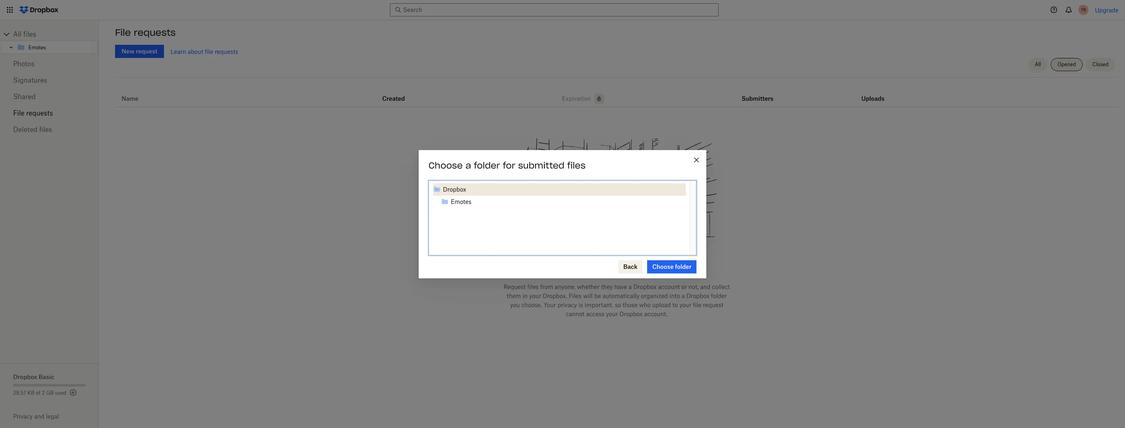 Task type: describe. For each thing, give the bounding box(es) containing it.
dropbox.
[[543, 292, 568, 299]]

1 column header from the left
[[742, 84, 775, 104]]

choose folder button
[[648, 260, 697, 273]]

2 vertical spatial your
[[606, 310, 618, 317]]

0 vertical spatial requests
[[134, 27, 176, 38]]

have
[[615, 283, 627, 290]]

all files tree
[[1, 28, 99, 54]]

file requests link
[[13, 105, 86, 121]]

from for someone?
[[619, 263, 642, 274]]

back button
[[619, 260, 643, 273]]

will
[[583, 292, 593, 299]]

28.57
[[13, 390, 26, 396]]

all files
[[13, 30, 36, 38]]

choose.
[[522, 301, 542, 308]]

choose a folder for submitted files dialog
[[419, 150, 707, 278]]

row containing name
[[115, 81, 1119, 107]]

files
[[569, 292, 582, 299]]

privacy
[[13, 413, 33, 420]]

whether
[[577, 283, 600, 290]]

signatures link
[[13, 72, 86, 88]]

files for request
[[528, 283, 539, 290]]

photos link
[[13, 56, 86, 72]]

learn about file requests
[[171, 48, 238, 55]]

1 vertical spatial requests
[[215, 48, 238, 55]]

emotes inside choose a folder for submitted files dialog
[[451, 198, 472, 205]]

privacy and legal link
[[13, 413, 99, 420]]

dropbox basic
[[13, 373, 54, 380]]

opened
[[1058, 61, 1077, 67]]

1 horizontal spatial file
[[115, 27, 131, 38]]

deleted files link
[[13, 121, 86, 138]]

28.57 kb of 2 gb used
[[13, 390, 66, 396]]

requests inside file requests link
[[26, 109, 53, 117]]

opened button
[[1052, 58, 1083, 71]]

global header element
[[0, 0, 1126, 20]]

anyone,
[[555, 283, 576, 290]]

or
[[682, 283, 687, 290]]

files for deleted
[[39, 125, 52, 134]]

legal
[[46, 413, 59, 420]]

2 column header from the left
[[862, 84, 895, 104]]

name
[[122, 95, 138, 102]]

so
[[615, 301, 621, 308]]

dropbox logo - go to the homepage image
[[16, 3, 61, 16]]

someone?
[[645, 263, 695, 274]]

get more space image
[[68, 388, 78, 398]]

all for all
[[1035, 61, 1042, 67]]

choose a folder for submitted files
[[429, 160, 586, 171]]

choose for choose a folder for submitted files
[[429, 160, 463, 171]]

emotes link
[[17, 42, 91, 52]]

privacy
[[558, 301, 577, 308]]

2 vertical spatial a
[[682, 292, 685, 299]]

into
[[670, 292, 680, 299]]

1 vertical spatial your
[[680, 301, 692, 308]]

they
[[601, 283, 613, 290]]

pro trial element
[[591, 94, 604, 104]]

you
[[510, 301, 520, 308]]

deleted files
[[13, 125, 52, 134]]

be
[[595, 292, 601, 299]]

group inside choose a folder for submitted files dialog
[[433, 183, 686, 208]]

need something from someone?
[[539, 263, 695, 274]]

upgrade link
[[1096, 6, 1119, 13]]



Task type: vqa. For each thing, say whether or not it's contained in the screenshot.
IN
yes



Task type: locate. For each thing, give the bounding box(es) containing it.
0 horizontal spatial folder
[[474, 160, 500, 171]]

0 vertical spatial from
[[619, 263, 642, 274]]

your up choose. at the left bottom
[[529, 292, 541, 299]]

requests up deleted files
[[26, 109, 53, 117]]

folder inside button
[[675, 263, 692, 270]]

from for anyone,
[[541, 283, 553, 290]]

1 horizontal spatial emotes
[[451, 198, 472, 205]]

file requests
[[115, 27, 176, 38], [13, 109, 53, 117]]

folder down collect
[[711, 292, 727, 299]]

file requests up learn on the left top of the page
[[115, 27, 176, 38]]

something
[[567, 263, 616, 274]]

0 vertical spatial folder
[[474, 160, 500, 171]]

files up in
[[528, 283, 539, 290]]

files inside tree
[[23, 30, 36, 38]]

request files from anyone, whether they have a dropbox account or not, and collect them in your dropbox. files will be automatically organized into a dropbox folder you choose. your privacy is important, so those who upload to your file request cannot access your dropbox account.
[[504, 283, 730, 317]]

file requests inside file requests link
[[13, 109, 53, 117]]

1 horizontal spatial from
[[619, 263, 642, 274]]

folder up or
[[675, 263, 692, 270]]

0 vertical spatial your
[[529, 292, 541, 299]]

1 horizontal spatial your
[[606, 310, 618, 317]]

a inside dialog
[[466, 160, 471, 171]]

0 vertical spatial file
[[205, 48, 213, 55]]

1 horizontal spatial folder
[[675, 263, 692, 270]]

in
[[523, 292, 528, 299]]

basic
[[39, 373, 54, 380]]

0 horizontal spatial file requests
[[13, 109, 53, 117]]

file inside request files from anyone, whether they have a dropbox account or not, and collect them in your dropbox. files will be automatically organized into a dropbox folder you choose. your privacy is important, so those who upload to your file request cannot access your dropbox account.
[[693, 301, 702, 308]]

created button
[[382, 94, 405, 104]]

shared link
[[13, 88, 86, 105]]

them
[[507, 292, 521, 299]]

files inside dialog
[[568, 160, 586, 171]]

2 horizontal spatial a
[[682, 292, 685, 299]]

used
[[55, 390, 66, 396]]

0 vertical spatial and
[[701, 283, 711, 290]]

0 horizontal spatial and
[[34, 413, 44, 420]]

a
[[466, 160, 471, 171], [629, 283, 632, 290], [682, 292, 685, 299]]

files inside request files from anyone, whether they have a dropbox account or not, and collect them in your dropbox. files will be automatically organized into a dropbox folder you choose. your privacy is important, so those who upload to your file request cannot access your dropbox account.
[[528, 283, 539, 290]]

1 horizontal spatial and
[[701, 283, 711, 290]]

emotes inside "link"
[[28, 44, 46, 50]]

for
[[503, 160, 516, 171]]

who
[[640, 301, 651, 308]]

and left legal
[[34, 413, 44, 420]]

file right about
[[205, 48, 213, 55]]

row
[[115, 81, 1119, 107]]

kb
[[27, 390, 35, 396]]

group containing dropbox
[[433, 183, 686, 208]]

request
[[504, 283, 526, 290]]

and right not,
[[701, 283, 711, 290]]

from inside request files from anyone, whether they have a dropbox account or not, and collect them in your dropbox. files will be automatically organized into a dropbox folder you choose. your privacy is important, so those who upload to your file request cannot access your dropbox account.
[[541, 283, 553, 290]]

0 horizontal spatial emotes
[[28, 44, 46, 50]]

0 vertical spatial all
[[13, 30, 22, 38]]

1 vertical spatial folder
[[675, 263, 692, 270]]

upload
[[653, 301, 671, 308]]

0 horizontal spatial file
[[205, 48, 213, 55]]

from up dropbox.
[[541, 283, 553, 290]]

0 vertical spatial emotes
[[28, 44, 46, 50]]

0 horizontal spatial file
[[13, 109, 24, 117]]

account
[[658, 283, 680, 290]]

files down dropbox logo - go to the homepage
[[23, 30, 36, 38]]

1 vertical spatial file
[[693, 301, 702, 308]]

choose inside button
[[653, 263, 674, 270]]

requests up learn on the left top of the page
[[134, 27, 176, 38]]

column header
[[742, 84, 775, 104], [862, 84, 895, 104]]

automatically
[[603, 292, 640, 299]]

is
[[579, 301, 583, 308]]

your
[[544, 301, 556, 308]]

1 horizontal spatial file
[[693, 301, 702, 308]]

about
[[188, 48, 203, 55]]

your down 'so'
[[606, 310, 618, 317]]

1 vertical spatial a
[[629, 283, 632, 290]]

1 vertical spatial from
[[541, 283, 553, 290]]

a left for
[[466, 160, 471, 171]]

files up 'dropbox' 'tree item'
[[568, 160, 586, 171]]

dropbox tree item
[[433, 183, 686, 196]]

all for all files
[[13, 30, 22, 38]]

and
[[701, 283, 711, 290], [34, 413, 44, 420]]

important,
[[585, 301, 614, 308]]

0 horizontal spatial a
[[466, 160, 471, 171]]

access
[[586, 310, 605, 317]]

submitted
[[518, 160, 565, 171]]

request
[[703, 301, 724, 308]]

those
[[623, 301, 638, 308]]

gb
[[46, 390, 54, 396]]

1 horizontal spatial column header
[[862, 84, 895, 104]]

1 vertical spatial choose
[[653, 263, 674, 270]]

requests
[[134, 27, 176, 38], [215, 48, 238, 55], [26, 109, 53, 117]]

organized
[[641, 292, 668, 299]]

from
[[619, 263, 642, 274], [541, 283, 553, 290]]

all inside tree
[[13, 30, 22, 38]]

learn
[[171, 48, 186, 55]]

1 horizontal spatial choose
[[653, 263, 674, 270]]

deleted
[[13, 125, 37, 134]]

back
[[624, 263, 638, 270]]

2
[[42, 390, 45, 396]]

your
[[529, 292, 541, 299], [680, 301, 692, 308], [606, 310, 618, 317]]

0 vertical spatial choose
[[429, 160, 463, 171]]

shared
[[13, 93, 36, 101]]

privacy and legal
[[13, 413, 59, 420]]

photos
[[13, 60, 35, 68]]

choose for choose folder
[[653, 263, 674, 270]]

file requests up deleted files
[[13, 109, 53, 117]]

your right "to"
[[680, 301, 692, 308]]

files
[[23, 30, 36, 38], [39, 125, 52, 134], [568, 160, 586, 171], [528, 283, 539, 290]]

a right into
[[682, 292, 685, 299]]

all files link
[[13, 28, 99, 41]]

choose folder
[[653, 263, 692, 270]]

requests right about
[[215, 48, 238, 55]]

1 horizontal spatial file requests
[[115, 27, 176, 38]]

1 vertical spatial and
[[34, 413, 44, 420]]

collect
[[712, 283, 730, 290]]

all up "photos"
[[13, 30, 22, 38]]

1 horizontal spatial all
[[1035, 61, 1042, 67]]

choose
[[429, 160, 463, 171], [653, 263, 674, 270]]

1 horizontal spatial a
[[629, 283, 632, 290]]

0 vertical spatial file requests
[[115, 27, 176, 38]]

1 vertical spatial file
[[13, 109, 24, 117]]

2 vertical spatial requests
[[26, 109, 53, 117]]

0 horizontal spatial from
[[541, 283, 553, 290]]

all left opened
[[1035, 61, 1042, 67]]

0 horizontal spatial requests
[[26, 109, 53, 117]]

file
[[205, 48, 213, 55], [693, 301, 702, 308]]

created
[[382, 95, 405, 102]]

2 horizontal spatial requests
[[215, 48, 238, 55]]

2 horizontal spatial folder
[[711, 292, 727, 299]]

folder inside request files from anyone, whether they have a dropbox account or not, and collect them in your dropbox. files will be automatically organized into a dropbox folder you choose. your privacy is important, so those who upload to your file request cannot access your dropbox account.
[[711, 292, 727, 299]]

files down file requests link
[[39, 125, 52, 134]]

1 horizontal spatial requests
[[134, 27, 176, 38]]

folder left for
[[474, 160, 500, 171]]

upgrade
[[1096, 6, 1119, 13]]

from up the have
[[619, 263, 642, 274]]

to
[[673, 301, 678, 308]]

cannot
[[566, 310, 585, 317]]

all inside button
[[1035, 61, 1042, 67]]

0 horizontal spatial choose
[[429, 160, 463, 171]]

1 vertical spatial all
[[1035, 61, 1042, 67]]

and inside request files from anyone, whether they have a dropbox account or not, and collect them in your dropbox. files will be automatically organized into a dropbox folder you choose. your privacy is important, so those who upload to your file request cannot access your dropbox account.
[[701, 283, 711, 290]]

dropbox
[[443, 186, 466, 193], [634, 283, 657, 290], [687, 292, 710, 299], [620, 310, 643, 317], [13, 373, 37, 380]]

closed
[[1093, 61, 1109, 67]]

all
[[13, 30, 22, 38], [1035, 61, 1042, 67]]

1 vertical spatial emotes
[[451, 198, 472, 205]]

2 horizontal spatial your
[[680, 301, 692, 308]]

0 vertical spatial a
[[466, 160, 471, 171]]

file left 'request' in the right bottom of the page
[[693, 301, 702, 308]]

files for all
[[23, 30, 36, 38]]

emotes
[[28, 44, 46, 50], [451, 198, 472, 205]]

0 vertical spatial file
[[115, 27, 131, 38]]

0 horizontal spatial all
[[13, 30, 22, 38]]

closed button
[[1087, 58, 1116, 71]]

learn about file requests link
[[171, 48, 238, 55]]

2 vertical spatial folder
[[711, 292, 727, 299]]

folder
[[474, 160, 500, 171], [675, 263, 692, 270], [711, 292, 727, 299]]

account.
[[645, 310, 668, 317]]

a right the have
[[629, 283, 632, 290]]

signatures
[[13, 76, 47, 84]]

need
[[539, 263, 564, 274]]

not,
[[689, 283, 699, 290]]

all button
[[1029, 58, 1048, 71]]

of
[[36, 390, 40, 396]]

1 vertical spatial file requests
[[13, 109, 53, 117]]

0 horizontal spatial your
[[529, 292, 541, 299]]

file
[[115, 27, 131, 38], [13, 109, 24, 117]]

dropbox inside 'tree item'
[[443, 186, 466, 193]]

0 horizontal spatial column header
[[742, 84, 775, 104]]

group
[[433, 183, 686, 208]]



